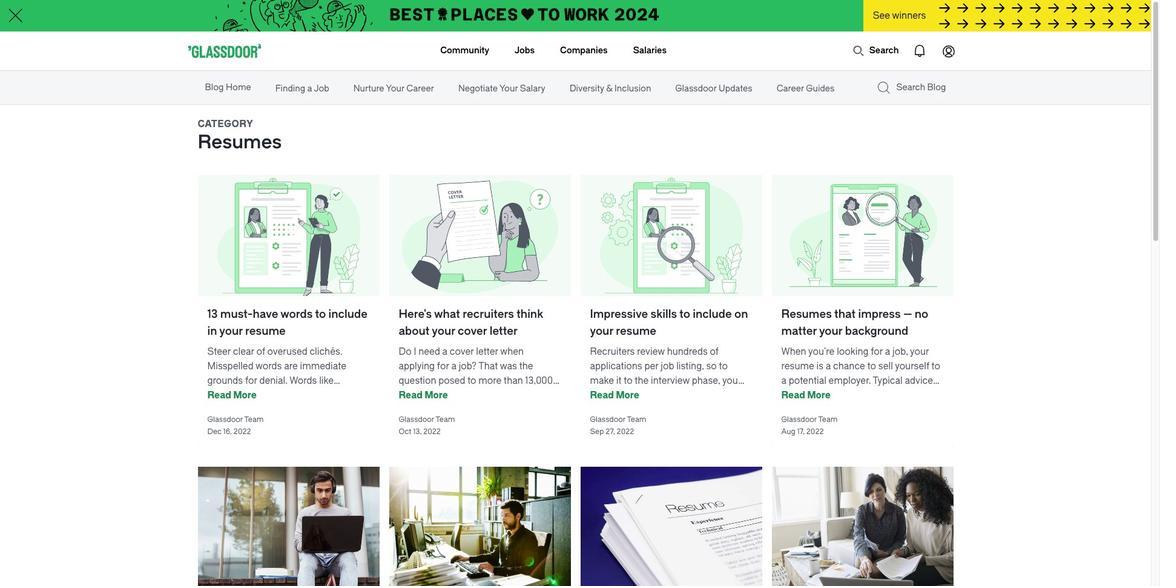 Task type: vqa. For each thing, say whether or not it's contained in the screenshot.
To inside Impressive skills to include on your resume
yes



Task type: describe. For each thing, give the bounding box(es) containing it.
to up advice
[[932, 361, 941, 372]]

2 horizontal spatial have
[[624, 390, 645, 401]]

longer
[[207, 405, 235, 416]]

see winners link
[[864, 0, 1151, 33]]

job
[[314, 84, 329, 94]]

1 career from the left
[[407, 84, 434, 94]]

to down it
[[613, 390, 622, 401]]

recruiters review hundreds of applications per job listing, so to make it to the interview phase, you have to have a resume that shines....
[[590, 346, 746, 401]]

potential
[[789, 376, 827, 386]]

your inside the when you're looking for a job, your resume is a chance to sell yourself to a potential employer. typical advice on writing a good...
[[910, 346, 929, 357]]

glassdoor updates
[[676, 84, 753, 94]]

good...
[[834, 390, 863, 401]]

when
[[501, 346, 524, 357]]

read for resumes that impress — no matter your background
[[782, 390, 806, 401]]

i
[[414, 346, 416, 357]]

the for cover
[[519, 361, 533, 372]]

glassdoor for 13 must-have words to include in your resume
[[207, 416, 243, 424]]

to right it
[[624, 376, 633, 386]]

phase,
[[692, 376, 721, 386]]

yourself
[[895, 361, 930, 372]]

that
[[479, 361, 498, 372]]

17,
[[798, 428, 805, 436]]

here's what recruiters think about your cover letter
[[399, 308, 543, 338]]

than
[[504, 376, 523, 386]]

jobs link
[[515, 31, 535, 70]]

community
[[440, 45, 489, 56]]

27,
[[606, 428, 615, 436]]

cover inside the do i need a cover letter when applying for a job? that was the question posed to more than 13,000 career professionals across several...
[[450, 346, 474, 357]]

read for here's what recruiters think about your cover letter
[[399, 390, 423, 401]]

a left job
[[307, 84, 312, 94]]

community link
[[440, 31, 489, 70]]

a left job,
[[885, 346, 891, 357]]

negotiate
[[458, 84, 498, 94]]

salaries
[[633, 45, 667, 56]]

more for in
[[233, 390, 257, 401]]

blog home
[[205, 82, 251, 93]]

read for impressive skills to include on your resume
[[590, 390, 614, 401]]

nurture your career
[[354, 84, 434, 94]]

several...
[[520, 390, 558, 401]]

more for cover
[[425, 390, 448, 401]]

resumes inside resumes that impress — no matter your background
[[782, 308, 832, 321]]

of inside steer clear of overused clichés. misspelled words are immediate grounds for denial. words like "rockstar" and "synergy" are no longer in. we've all read...
[[257, 346, 265, 357]]

companies
[[560, 45, 608, 56]]

impressive skills to include on your resume
[[590, 308, 748, 338]]

you
[[723, 376, 738, 386]]

letter inside the do i need a cover letter when applying for a job? that was the question posed to more than 13,000 career professionals across several...
[[476, 346, 498, 357]]

see winners
[[873, 10, 926, 21]]

like
[[319, 376, 334, 386]]

finding
[[275, 84, 305, 94]]

a inside recruiters review hundreds of applications per job listing, so to make it to the interview phase, you have to have a resume that shines....
[[647, 390, 652, 401]]

team for your
[[819, 416, 838, 424]]

across
[[489, 390, 518, 401]]

1 blog from the left
[[205, 82, 224, 93]]

finding a job
[[275, 84, 329, 94]]

review
[[637, 346, 665, 357]]

your for negotiate
[[500, 84, 518, 94]]

winners
[[893, 10, 926, 21]]

skills
[[651, 308, 677, 321]]

resume inside 13 must-have words to include in your resume
[[245, 325, 286, 338]]

clear
[[233, 346, 254, 357]]

salary
[[520, 84, 546, 94]]

shines....
[[708, 390, 746, 401]]

impressive
[[590, 308, 648, 321]]

diversity
[[570, 84, 604, 94]]

grounds
[[207, 376, 243, 386]]

all
[[277, 405, 286, 416]]

glassdoor team aug 17, 2022
[[782, 416, 838, 436]]

is
[[817, 361, 824, 372]]

"rockstar"
[[207, 390, 250, 401]]

updates
[[719, 84, 753, 94]]

about
[[399, 325, 430, 338]]

do i need a cover letter when applying for a job? that was the question posed to more than 13,000 career professionals across several...
[[399, 346, 558, 401]]

read more for your
[[782, 390, 831, 401]]

more for resume
[[616, 390, 640, 401]]

read more for cover
[[399, 390, 448, 401]]

read more for in
[[207, 390, 257, 401]]

your inside resumes that impress — no matter your background
[[820, 325, 843, 338]]

to inside the do i need a cover letter when applying for a job? that was the question posed to more than 13,000 career professionals across several...
[[468, 376, 476, 386]]

—
[[904, 308, 913, 321]]

background
[[845, 325, 909, 338]]

sep
[[590, 428, 604, 436]]

glassdoor team oct 13, 2022
[[399, 416, 455, 436]]

for inside the when you're looking for a job, your resume is a chance to sell yourself to a potential employer. typical advice on writing a good...
[[871, 346, 883, 357]]

for inside steer clear of overused clichés. misspelled words are immediate grounds for denial. words like "rockstar" and "synergy" are no longer in. we've all read...
[[245, 376, 257, 386]]

overused
[[267, 346, 308, 357]]

0 vertical spatial are
[[284, 361, 298, 372]]

your inside 13 must-have words to include in your resume
[[219, 325, 243, 338]]

glassdoor team sep 27, 2022
[[590, 416, 647, 436]]

home
[[226, 82, 251, 93]]

read...
[[289, 405, 315, 416]]

category
[[198, 119, 253, 130]]

denial.
[[260, 376, 288, 386]]

0 horizontal spatial resumes
[[198, 131, 282, 153]]

must-
[[220, 308, 253, 321]]

team for cover
[[436, 416, 455, 424]]

and
[[253, 390, 269, 401]]

resume inside impressive skills to include on your resume
[[616, 325, 657, 338]]

immediate
[[300, 361, 346, 372]]

2022 for in
[[234, 428, 251, 436]]

to left sell
[[868, 361, 877, 372]]

job,
[[893, 346, 908, 357]]

steer clear of overused clichés. misspelled words are immediate grounds for denial. words like "rockstar" and "synergy" are no longer in. we've all read...
[[207, 346, 346, 416]]

interview
[[651, 376, 690, 386]]

we've
[[249, 405, 274, 416]]

sell
[[879, 361, 893, 372]]

oct
[[399, 428, 412, 436]]

a left potential
[[782, 376, 787, 386]]

category resumes
[[198, 119, 282, 153]]

glassdoor left updates
[[676, 84, 717, 94]]

a left job?
[[452, 361, 457, 372]]

what
[[434, 308, 460, 321]]

1 horizontal spatial have
[[590, 390, 611, 401]]

cover inside here's what recruiters think about your cover letter
[[458, 325, 487, 338]]

resumes that impress — no matter your background
[[782, 308, 929, 338]]

glassdoor for resumes that impress — no matter your background
[[782, 416, 817, 424]]

it
[[616, 376, 622, 386]]

search for search blog
[[897, 82, 926, 93]]

question
[[399, 376, 436, 386]]

of inside recruiters review hundreds of applications per job listing, so to make it to the interview phase, you have to have a resume that shines....
[[710, 346, 719, 357]]

that inside resumes that impress — no matter your background
[[835, 308, 856, 321]]

in.
[[237, 405, 247, 416]]

resume inside the when you're looking for a job, your resume is a chance to sell yourself to a potential employer. typical advice on writing a good...
[[782, 361, 815, 372]]

chance
[[834, 361, 866, 372]]



Task type: locate. For each thing, give the bounding box(es) containing it.
writing
[[795, 390, 824, 401]]

career
[[399, 390, 426, 401]]

&
[[606, 84, 613, 94]]

1 horizontal spatial for
[[437, 361, 449, 372]]

glassdoor for here's what recruiters think about your cover letter
[[399, 416, 434, 424]]

read more down grounds
[[207, 390, 257, 401]]

1 team from the left
[[244, 416, 264, 424]]

read more
[[207, 390, 257, 401], [399, 390, 448, 401], [590, 390, 640, 401], [782, 390, 831, 401]]

team inside glassdoor team oct 13, 2022
[[436, 416, 455, 424]]

1 horizontal spatial include
[[693, 308, 732, 321]]

cover down recruiters
[[458, 325, 487, 338]]

for up sell
[[871, 346, 883, 357]]

glassdoor inside glassdoor team sep 27, 2022
[[590, 416, 626, 424]]

your right nurture
[[386, 84, 405, 94]]

have down make
[[590, 390, 611, 401]]

2 2022 from the left
[[424, 428, 441, 436]]

"synergy"
[[271, 390, 311, 401]]

to up the clichés.
[[315, 308, 326, 321]]

to right skills
[[680, 308, 691, 321]]

a right need
[[443, 346, 448, 357]]

1 your from the left
[[386, 84, 405, 94]]

0 horizontal spatial that
[[689, 390, 706, 401]]

no right —
[[915, 308, 929, 321]]

posed
[[439, 376, 465, 386]]

are
[[284, 361, 298, 372], [314, 390, 327, 401]]

for up the posed
[[437, 361, 449, 372]]

your up recruiters
[[590, 325, 614, 338]]

0 horizontal spatial include
[[329, 308, 368, 321]]

more down the posed
[[425, 390, 448, 401]]

1 vertical spatial the
[[635, 376, 649, 386]]

career left guides on the top of page
[[777, 84, 804, 94]]

misspelled
[[207, 361, 254, 372]]

1 vertical spatial that
[[689, 390, 706, 401]]

job
[[661, 361, 674, 372]]

2022 inside glassdoor team aug 17, 2022
[[807, 428, 824, 436]]

0 horizontal spatial of
[[257, 346, 265, 357]]

13,
[[413, 428, 422, 436]]

your down what
[[432, 325, 455, 338]]

for inside the do i need a cover letter when applying for a job? that was the question posed to more than 13,000 career professionals across several...
[[437, 361, 449, 372]]

2 include from the left
[[693, 308, 732, 321]]

1 horizontal spatial your
[[500, 84, 518, 94]]

more up in.
[[233, 390, 257, 401]]

16,
[[223, 428, 232, 436]]

1 more from the left
[[233, 390, 257, 401]]

0 horizontal spatial have
[[253, 308, 278, 321]]

glassdoor inside glassdoor team aug 17, 2022
[[782, 416, 817, 424]]

team inside glassdoor team sep 27, 2022
[[627, 416, 647, 424]]

0 horizontal spatial on
[[735, 308, 748, 321]]

1 vertical spatial for
[[437, 361, 449, 372]]

2022 inside glassdoor team dec 16, 2022
[[234, 428, 251, 436]]

guides
[[806, 84, 835, 94]]

no down like
[[330, 390, 341, 401]]

glassdoor
[[676, 84, 717, 94], [207, 416, 243, 424], [399, 416, 434, 424], [590, 416, 626, 424], [782, 416, 817, 424]]

of right clear
[[257, 346, 265, 357]]

search down search button in the top right of the page
[[897, 82, 926, 93]]

on inside the when you're looking for a job, your resume is a chance to sell yourself to a potential employer. typical advice on writing a good...
[[782, 390, 793, 401]]

for up 'and'
[[245, 376, 257, 386]]

glassdoor up "17,"
[[782, 416, 817, 424]]

the
[[519, 361, 533, 372], [635, 376, 649, 386]]

1 of from the left
[[257, 346, 265, 357]]

on inside impressive skills to include on your resume
[[735, 308, 748, 321]]

2 team from the left
[[436, 416, 455, 424]]

a right writing
[[826, 390, 832, 401]]

to right so
[[719, 361, 728, 372]]

companies link
[[560, 31, 608, 70]]

to inside 13 must-have words to include in your resume
[[315, 308, 326, 321]]

a right is
[[826, 361, 831, 372]]

words up denial.
[[256, 361, 282, 372]]

search down see
[[870, 45, 899, 56]]

1 vertical spatial letter
[[476, 346, 498, 357]]

3 team from the left
[[627, 416, 647, 424]]

0 horizontal spatial the
[[519, 361, 533, 372]]

steer
[[207, 346, 231, 357]]

team for resume
[[627, 416, 647, 424]]

to inside impressive skills to include on your resume
[[680, 308, 691, 321]]

read down make
[[590, 390, 614, 401]]

1 horizontal spatial that
[[835, 308, 856, 321]]

your inside impressive skills to include on your resume
[[590, 325, 614, 338]]

that down phase,
[[689, 390, 706, 401]]

2022 for your
[[807, 428, 824, 436]]

13
[[207, 308, 218, 321]]

have up clear
[[253, 308, 278, 321]]

search inside button
[[870, 45, 899, 56]]

letter inside here's what recruiters think about your cover letter
[[490, 325, 518, 338]]

resume down interview
[[654, 390, 687, 401]]

1 vertical spatial words
[[256, 361, 282, 372]]

2 vertical spatial for
[[245, 376, 257, 386]]

career guides
[[777, 84, 835, 94]]

2022 inside glassdoor team oct 13, 2022
[[424, 428, 441, 436]]

1 2022 from the left
[[234, 428, 251, 436]]

glassdoor inside glassdoor team oct 13, 2022
[[399, 416, 434, 424]]

resume down when
[[782, 361, 815, 372]]

jobs
[[515, 45, 535, 56]]

0 vertical spatial words
[[281, 308, 313, 321]]

that left impress
[[835, 308, 856, 321]]

the for resume
[[635, 376, 649, 386]]

1 read from the left
[[207, 390, 231, 401]]

include up the clichés.
[[329, 308, 368, 321]]

dec
[[207, 428, 222, 436]]

0 horizontal spatial career
[[407, 84, 434, 94]]

read down question
[[399, 390, 423, 401]]

typical
[[873, 376, 903, 386]]

applications
[[590, 361, 643, 372]]

the right the "was"
[[519, 361, 533, 372]]

resumes down category
[[198, 131, 282, 153]]

resume inside recruiters review hundreds of applications per job listing, so to make it to the interview phase, you have to have a resume that shines....
[[654, 390, 687, 401]]

your up you're
[[820, 325, 843, 338]]

4 more from the left
[[808, 390, 831, 401]]

2 horizontal spatial for
[[871, 346, 883, 357]]

13,000
[[526, 376, 553, 386]]

4 team from the left
[[819, 416, 838, 424]]

0 horizontal spatial blog
[[205, 82, 224, 93]]

read more down potential
[[782, 390, 831, 401]]

1 vertical spatial on
[[782, 390, 793, 401]]

0 vertical spatial letter
[[490, 325, 518, 338]]

that inside recruiters review hundreds of applications per job listing, so to make it to the interview phase, you have to have a resume that shines....
[[689, 390, 706, 401]]

0 vertical spatial the
[[519, 361, 533, 372]]

2 more from the left
[[425, 390, 448, 401]]

read more down question
[[399, 390, 448, 401]]

more down it
[[616, 390, 640, 401]]

glassdoor up "27,"
[[590, 416, 626, 424]]

the inside recruiters review hundreds of applications per job listing, so to make it to the interview phase, you have to have a resume that shines....
[[635, 376, 649, 386]]

glassdoor up "16,"
[[207, 416, 243, 424]]

0 vertical spatial cover
[[458, 325, 487, 338]]

blog
[[205, 82, 224, 93], [928, 82, 946, 93]]

more
[[479, 376, 502, 386]]

resume up clear
[[245, 325, 286, 338]]

your up yourself
[[910, 346, 929, 357]]

read more down it
[[590, 390, 640, 401]]

resumes up matter
[[782, 308, 832, 321]]

1 vertical spatial are
[[314, 390, 327, 401]]

cover
[[458, 325, 487, 338], [450, 346, 474, 357]]

no inside resumes that impress — no matter your background
[[915, 308, 929, 321]]

job?
[[459, 361, 477, 372]]

diversity & inclusion
[[570, 84, 651, 94]]

make
[[590, 376, 614, 386]]

3 more from the left
[[616, 390, 640, 401]]

per
[[645, 361, 659, 372]]

advice
[[905, 376, 933, 386]]

1 read more from the left
[[207, 390, 257, 401]]

read more for resume
[[590, 390, 640, 401]]

1 horizontal spatial no
[[915, 308, 929, 321]]

0 vertical spatial resumes
[[198, 131, 282, 153]]

0 horizontal spatial for
[[245, 376, 257, 386]]

include inside 13 must-have words to include in your resume
[[329, 308, 368, 321]]

your
[[219, 325, 243, 338], [432, 325, 455, 338], [590, 325, 614, 338], [820, 325, 843, 338], [910, 346, 929, 357]]

2 career from the left
[[777, 84, 804, 94]]

include up hundreds
[[693, 308, 732, 321]]

applying
[[399, 361, 435, 372]]

1 horizontal spatial are
[[314, 390, 327, 401]]

0 vertical spatial no
[[915, 308, 929, 321]]

a down interview
[[647, 390, 652, 401]]

of up so
[[710, 346, 719, 357]]

1 vertical spatial cover
[[450, 346, 474, 357]]

when
[[782, 346, 807, 357]]

0 vertical spatial for
[[871, 346, 883, 357]]

your left salary
[[500, 84, 518, 94]]

cover up job?
[[450, 346, 474, 357]]

a
[[307, 84, 312, 94], [443, 346, 448, 357], [885, 346, 891, 357], [452, 361, 457, 372], [826, 361, 831, 372], [782, 376, 787, 386], [647, 390, 652, 401], [826, 390, 832, 401]]

here's
[[399, 308, 432, 321]]

to down job?
[[468, 376, 476, 386]]

hundreds
[[667, 346, 708, 357]]

1 horizontal spatial blog
[[928, 82, 946, 93]]

read for 13 must-have words to include in your resume
[[207, 390, 231, 401]]

your down must-
[[219, 325, 243, 338]]

looking
[[837, 346, 869, 357]]

0 vertical spatial on
[[735, 308, 748, 321]]

2022 right "27,"
[[617, 428, 634, 436]]

inclusion
[[615, 84, 651, 94]]

think
[[517, 308, 543, 321]]

glassdoor up 13,
[[399, 416, 434, 424]]

listing,
[[677, 361, 704, 372]]

was
[[500, 361, 517, 372]]

more down potential
[[808, 390, 831, 401]]

0 vertical spatial search
[[870, 45, 899, 56]]

search
[[870, 45, 899, 56], [897, 82, 926, 93]]

aug
[[782, 428, 796, 436]]

2 blog from the left
[[928, 82, 946, 93]]

1 include from the left
[[329, 308, 368, 321]]

2022 right 13,
[[424, 428, 441, 436]]

1 horizontal spatial career
[[777, 84, 804, 94]]

letter up that
[[476, 346, 498, 357]]

words inside 13 must-have words to include in your resume
[[281, 308, 313, 321]]

read down potential
[[782, 390, 806, 401]]

when you're looking for a job, your resume is a chance to sell yourself to a potential employer. typical advice on writing a good...
[[782, 346, 941, 401]]

more for your
[[808, 390, 831, 401]]

1 horizontal spatial resumes
[[782, 308, 832, 321]]

need
[[419, 346, 440, 357]]

clichés.
[[310, 346, 343, 357]]

13 must-have words to include in your resume
[[207, 308, 368, 338]]

1 vertical spatial resumes
[[782, 308, 832, 321]]

2022 inside glassdoor team sep 27, 2022
[[617, 428, 634, 436]]

are down like
[[314, 390, 327, 401]]

search button
[[847, 39, 905, 63]]

2022 right "17,"
[[807, 428, 824, 436]]

search for search
[[870, 45, 899, 56]]

letter up when
[[490, 325, 518, 338]]

include inside impressive skills to include on your resume
[[693, 308, 732, 321]]

lottie animation container image
[[934, 36, 963, 65], [853, 45, 865, 57], [853, 45, 865, 57]]

2022 for cover
[[424, 428, 441, 436]]

4 read from the left
[[782, 390, 806, 401]]

0 horizontal spatial no
[[330, 390, 341, 401]]

career right nurture
[[407, 84, 434, 94]]

words inside steer clear of overused clichés. misspelled words are immediate grounds for denial. words like "rockstar" and "synergy" are no longer in. we've all read...
[[256, 361, 282, 372]]

4 read more from the left
[[782, 390, 831, 401]]

4 2022 from the left
[[807, 428, 824, 436]]

salaries link
[[633, 31, 667, 70]]

3 2022 from the left
[[617, 428, 634, 436]]

1 vertical spatial search
[[897, 82, 926, 93]]

the inside the do i need a cover letter when applying for a job? that was the question posed to more than 13,000 career professionals across several...
[[519, 361, 533, 372]]

team inside glassdoor team aug 17, 2022
[[819, 416, 838, 424]]

2022 right "16,"
[[234, 428, 251, 436]]

2 of from the left
[[710, 346, 719, 357]]

on
[[735, 308, 748, 321], [782, 390, 793, 401]]

your for nurture
[[386, 84, 405, 94]]

words up overused
[[281, 308, 313, 321]]

1 horizontal spatial of
[[710, 346, 719, 357]]

do
[[399, 346, 412, 357]]

in
[[207, 325, 217, 338]]

are down overused
[[284, 361, 298, 372]]

lottie animation container image
[[392, 31, 441, 69], [392, 31, 441, 69], [905, 36, 934, 65], [905, 36, 934, 65], [934, 36, 963, 65]]

the down per
[[635, 376, 649, 386]]

0 horizontal spatial are
[[284, 361, 298, 372]]

2022
[[234, 428, 251, 436], [424, 428, 441, 436], [617, 428, 634, 436], [807, 428, 824, 436]]

you're
[[809, 346, 835, 357]]

2 read more from the left
[[399, 390, 448, 401]]

read up longer at the left bottom of page
[[207, 390, 231, 401]]

2 read from the left
[[399, 390, 423, 401]]

1 horizontal spatial on
[[782, 390, 793, 401]]

team for in
[[244, 416, 264, 424]]

team inside glassdoor team dec 16, 2022
[[244, 416, 264, 424]]

1 vertical spatial no
[[330, 390, 341, 401]]

impress
[[859, 308, 901, 321]]

include
[[329, 308, 368, 321], [693, 308, 732, 321]]

no inside steer clear of overused clichés. misspelled words are immediate grounds for denial. words like "rockstar" and "synergy" are no longer in. we've all read...
[[330, 390, 341, 401]]

have down applications
[[624, 390, 645, 401]]

professionals
[[429, 390, 486, 401]]

1 horizontal spatial the
[[635, 376, 649, 386]]

have inside 13 must-have words to include in your resume
[[253, 308, 278, 321]]

0 horizontal spatial your
[[386, 84, 405, 94]]

0 vertical spatial that
[[835, 308, 856, 321]]

your inside here's what recruiters think about your cover letter
[[432, 325, 455, 338]]

so
[[707, 361, 717, 372]]

nurture
[[354, 84, 384, 94]]

words
[[281, 308, 313, 321], [256, 361, 282, 372]]

glassdoor inside glassdoor team dec 16, 2022
[[207, 416, 243, 424]]

2022 for resume
[[617, 428, 634, 436]]

have
[[253, 308, 278, 321], [590, 390, 611, 401], [624, 390, 645, 401]]

glassdoor for impressive skills to include on your resume
[[590, 416, 626, 424]]

3 read more from the left
[[590, 390, 640, 401]]

search blog
[[897, 82, 946, 93]]

2 your from the left
[[500, 84, 518, 94]]

3 read from the left
[[590, 390, 614, 401]]

resume down impressive
[[616, 325, 657, 338]]

your
[[386, 84, 405, 94], [500, 84, 518, 94]]



